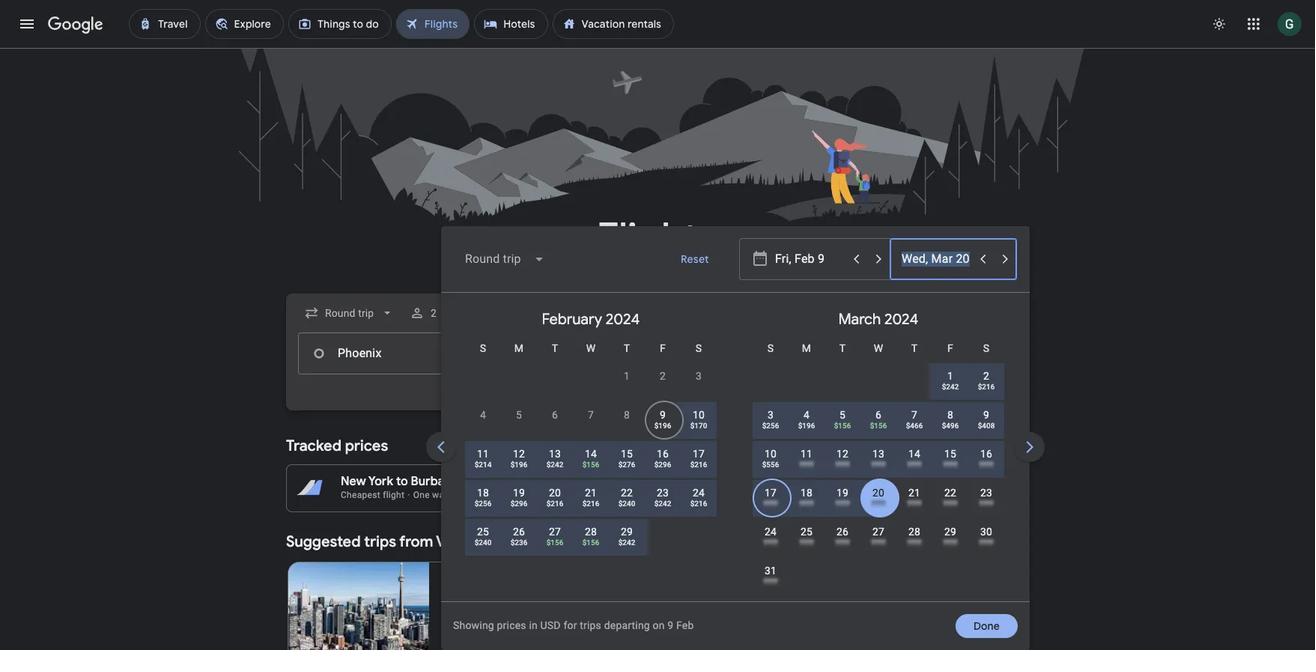 Task type: vqa. For each thing, say whether or not it's contained in the screenshot.


Task type: describe. For each thing, give the bounding box(es) containing it.
31 ????
[[764, 565, 778, 586]]

sun, mar 24 element
[[765, 524, 777, 539]]

thu, mar 21 element
[[909, 485, 921, 500]]

f for march 2024
[[948, 342, 954, 354]]

29 for 29 ????
[[945, 526, 957, 538]]

tracked
[[286, 437, 342, 456]]

trips inside region
[[364, 533, 396, 551]]

7 button
[[573, 408, 609, 444]]

???? for 19
[[836, 500, 850, 508]]

23 ????
[[979, 487, 994, 508]]

sat, mar 9 element
[[984, 408, 990, 423]]

$170
[[690, 422, 708, 430]]

reset button
[[663, 241, 727, 277]]

, 156 us dollars element for 14
[[583, 461, 600, 469]]

, 156 us dollars element for 27
[[547, 539, 564, 547]]

for
[[564, 620, 577, 632]]

15 for 15 $276
[[621, 448, 633, 460]]

mon, feb 5 element
[[516, 408, 522, 423]]

february 2024
[[542, 310, 640, 329]]

cheapest for new
[[341, 490, 381, 500]]

toronto jan 29 – feb 6, 2024
[[441, 575, 541, 603]]

6,
[[506, 591, 514, 603]]

fri, feb 16 element
[[657, 447, 669, 462]]

8 for 8
[[624, 409, 630, 421]]

5 for 5
[[516, 409, 522, 421]]

sat, mar 23 element
[[981, 485, 993, 500]]

$216 for 24
[[690, 500, 708, 508]]

return text field for departure text box
[[901, 333, 970, 374]]

1 or from the left
[[461, 474, 473, 489]]

change appearance image
[[1202, 6, 1238, 42]]

29 $242
[[619, 526, 636, 547]]

vancouver to new york
[[840, 474, 971, 489]]

4 s from the left
[[983, 342, 990, 354]]

6 for 6
[[552, 409, 558, 421]]

21 for 21 ????
[[909, 487, 921, 499]]

3 button
[[681, 369, 717, 405]]

16 for 16 ????
[[981, 448, 993, 460]]

cheapest for miami
[[591, 490, 630, 500]]

flight for burbank
[[633, 490, 654, 500]]

thu, feb 8 element
[[624, 408, 630, 423]]

2 $216
[[978, 370, 995, 391]]

$408
[[978, 422, 995, 430]]

$156 for 6
[[870, 422, 887, 430]]

done button
[[956, 608, 1018, 644]]

???? for 22
[[943, 500, 958, 508]]

17 $216
[[690, 448, 708, 469]]

15 ????
[[943, 448, 958, 469]]

20 for 20 ????
[[873, 487, 885, 499]]

search
[[651, 402, 685, 416]]

thu, mar 28 element
[[909, 524, 921, 539]]

, 216 us dollars element for 2
[[978, 383, 995, 391]]

thu, feb 1 element
[[624, 369, 630, 384]]

20 ????
[[872, 487, 886, 508]]

explore destinations
[[910, 536, 1011, 549]]

2 one way from the left
[[663, 490, 699, 500]]

Departure text field
[[775, 239, 844, 279]]

, 170 us dollars element
[[690, 422, 708, 430]]

f for february 2024
[[660, 342, 666, 354]]

one way for new
[[413, 490, 449, 500]]

row containing 24
[[753, 518, 1005, 560]]

23 $242
[[655, 487, 672, 508]]

$242 for 23
[[655, 500, 672, 508]]

more info image
[[502, 474, 517, 489]]

3 for 3
[[696, 370, 702, 382]]

sat, mar 16 element
[[981, 447, 993, 462]]

, 256 us dollars element for 18
[[475, 500, 492, 508]]

$556
[[762, 461, 779, 469]]

???? for 13
[[872, 461, 886, 469]]

1 for 1 $242
[[948, 370, 954, 382]]

, 216 us dollars element for 21
[[583, 500, 600, 508]]

6 $156
[[870, 409, 887, 430]]

30 ????
[[979, 526, 994, 547]]

way for vancouver
[[900, 490, 916, 500]]

17 for 17 $216
[[693, 448, 705, 460]]

fri, mar 1 element
[[948, 369, 954, 384]]

tue, feb 13 element
[[549, 447, 561, 462]]

1 for 1
[[624, 370, 630, 382]]

$496
[[942, 422, 959, 430]]

done
[[974, 620, 1000, 633]]

mon, mar 18 element
[[801, 485, 813, 500]]

24 $216
[[690, 487, 708, 508]]

thu, mar 7 element
[[912, 408, 918, 423]]

row containing 3
[[753, 401, 1005, 444]]

18 ????
[[800, 487, 814, 508]]

suggested trips from vancouver
[[286, 533, 511, 551]]

???? for 23
[[979, 500, 994, 508]]

tracked prices region
[[286, 429, 1029, 512]]

2 button
[[404, 295, 464, 331]]

22 $240
[[619, 487, 636, 508]]

2024 inside toronto jan 29 – feb 6, 2024
[[517, 591, 541, 603]]

4 button
[[465, 408, 501, 444]]

showing prices in usd for trips departing on 9 feb
[[453, 620, 694, 632]]

2 or from the left
[[692, 474, 704, 489]]

3 for 3 $256
[[768, 409, 774, 421]]

27 $156
[[547, 526, 564, 547]]

row containing 25
[[465, 518, 645, 560]]

16 $296
[[655, 448, 672, 469]]

toronto
[[441, 575, 484, 590]]

???? for 17
[[764, 500, 778, 508]]

$240 for 25
[[475, 539, 492, 547]]

wed, mar 6 element
[[876, 408, 882, 423]]

, 214 us dollars element
[[475, 461, 492, 469]]

1 horizontal spatial 9
[[668, 620, 674, 632]]

tracked prices
[[286, 437, 388, 456]]

$276
[[619, 461, 636, 469]]

, 216 us dollars element for 20
[[547, 500, 564, 508]]

9 $196
[[655, 409, 672, 430]]

to for miami
[[628, 474, 639, 489]]

18 for 18 ????
[[801, 487, 813, 499]]

row containing 17
[[753, 479, 1005, 521]]

2 inside popup button
[[431, 307, 437, 319]]

???? for 31
[[764, 578, 778, 586]]

, 256 us dollars element for 3
[[762, 422, 779, 430]]

26 $236
[[511, 526, 528, 547]]

$156 for 28
[[583, 539, 600, 547]]

, 240 us dollars element for 25
[[475, 539, 492, 547]]

1 angeles from the left
[[498, 474, 543, 489]]

mon, feb 26 element
[[513, 524, 525, 539]]

23 for 23 $242
[[657, 487, 669, 499]]

12 ????
[[836, 448, 850, 469]]

1 york from the left
[[368, 474, 393, 489]]

19 $296
[[511, 487, 528, 508]]

29 – feb
[[462, 591, 503, 603]]

february 2024 row group
[[447, 299, 735, 596]]

thu, mar 14 element
[[909, 447, 921, 462]]

swap origin and destination. image
[[503, 345, 521, 363]]

21 ????
[[907, 487, 922, 508]]

1 los from the left
[[476, 474, 495, 489]]

m for march 2024
[[802, 342, 812, 354]]

$236
[[511, 539, 528, 547]]

flair airlines image
[[441, 606, 453, 618]]

11 ????
[[800, 448, 814, 469]]

4 t from the left
[[912, 342, 918, 354]]

857 US dollars text field
[[743, 488, 767, 500]]

, 276 us dollars element
[[619, 461, 636, 469]]

cheapest flight for york
[[341, 490, 405, 500]]

tue, feb 20 element
[[549, 485, 561, 500]]

1 to from the left
[[396, 474, 408, 489]]

28 ????
[[907, 526, 922, 547]]

8 for 8 $496
[[948, 409, 954, 421]]

explore destinations button
[[892, 530, 1029, 554]]

1 t from the left
[[552, 342, 558, 354]]

all
[[1000, 440, 1011, 453]]

???? for 29
[[943, 539, 958, 547]]

, 296 us dollars element for 16
[[655, 461, 672, 469]]

in
[[529, 620, 538, 632]]

$156 for 14
[[583, 461, 600, 469]]

showing
[[453, 620, 494, 632]]

6 button
[[537, 408, 573, 444]]

march 2024
[[839, 310, 919, 329]]

mon, mar 4 element
[[804, 408, 810, 423]]

march
[[839, 310, 881, 329]]

27 ????
[[872, 526, 886, 547]]

mon, mar 11 element
[[801, 447, 813, 462]]

Flight search field
[[274, 226, 1310, 650]]

22 ????
[[943, 487, 958, 508]]

$216 for 2
[[978, 383, 995, 391]]

5 $156
[[834, 409, 851, 430]]

11 $214
[[475, 448, 492, 469]]

13 ????
[[872, 448, 886, 469]]

154 US dollars text field
[[992, 488, 1017, 500]]

14 $156
[[583, 448, 600, 469]]

$242 for 1
[[942, 383, 959, 391]]

19 ????
[[836, 487, 850, 508]]

2 button
[[645, 369, 681, 405]]

25 ????
[[800, 526, 814, 547]]

mon, mar 25 element
[[801, 524, 813, 539]]

15 $276
[[619, 448, 636, 469]]

$466
[[906, 422, 923, 430]]

3 s from the left
[[768, 342, 774, 354]]

, 216 us dollars element for 24
[[690, 500, 708, 508]]

8 button
[[609, 408, 645, 444]]

14 for 14 $156
[[585, 448, 597, 460]]

$214
[[475, 461, 492, 469]]

$196 for 9
[[655, 422, 672, 430]]

30
[[981, 526, 993, 538]]

sun, feb 18 element
[[477, 485, 489, 500]]

???? for 28
[[907, 539, 922, 547]]

11 for 11 ????
[[801, 448, 813, 460]]

tue, mar 12 element
[[837, 447, 849, 462]]

, 242 us dollars element for 29
[[619, 539, 636, 547]]

return text field for departure text field on the right of the page
[[902, 239, 971, 279]]

23 for 23 ????
[[981, 487, 993, 499]]

fri, feb 2 element
[[660, 369, 666, 384]]

17 ????
[[764, 487, 778, 508]]

sat, feb 3 element
[[696, 369, 702, 384]]

vancouver inside tracked prices region
[[840, 474, 901, 489]]

previous image
[[423, 429, 459, 465]]

$256 for 3
[[762, 422, 779, 430]]

20 $216
[[547, 487, 564, 508]]

wed, mar 27 element
[[873, 524, 885, 539]]

22 for 22 ????
[[945, 487, 957, 499]]

fri, mar 15 element
[[945, 447, 957, 462]]

$216 for 17
[[690, 461, 708, 469]]

2 new from the left
[[918, 474, 943, 489]]

trips inside flight search box
[[580, 620, 602, 632]]

flights
[[597, 213, 719, 266]]

15 for 15 ????
[[945, 448, 957, 460]]

mon, feb 12 element
[[513, 447, 525, 462]]

8 $496
[[942, 409, 959, 430]]

1 $242
[[942, 370, 959, 391]]

10 for 10 $556
[[765, 448, 777, 460]]

25 for 25 $240
[[477, 526, 489, 538]]

tue, feb 6 element
[[552, 408, 558, 423]]

sun, feb 11 element
[[477, 447, 489, 462]]

21 for 21 $216
[[585, 487, 597, 499]]

, 216 us dollars element for 17
[[690, 461, 708, 469]]

fri, feb 23 element
[[657, 485, 669, 500]]

9 $408
[[978, 409, 995, 430]]

way for new
[[432, 490, 449, 500]]

10 $556
[[762, 448, 779, 469]]



Task type: locate. For each thing, give the bounding box(es) containing it.
21 inside 21 $216
[[585, 487, 597, 499]]

, 256 us dollars element up sun, feb 25 element
[[475, 500, 492, 508]]

1 horizontal spatial 2024
[[606, 310, 640, 329]]

next image
[[1012, 429, 1048, 465]]

24 inside 24 $216
[[693, 487, 705, 499]]

view
[[974, 440, 998, 453]]

, 216 us dollars element
[[978, 383, 995, 391], [690, 461, 708, 469], [547, 500, 564, 508], [583, 500, 600, 508], [690, 500, 708, 508]]

1 11 from the left
[[477, 448, 489, 460]]

1 1 from the left
[[624, 370, 630, 382]]

sun, feb 25 element
[[477, 524, 489, 539]]

sun, mar 31 element
[[765, 563, 777, 578]]

1 horizontal spatial 26
[[837, 526, 849, 538]]

cheapest flight
[[341, 490, 405, 500], [591, 490, 654, 500]]

12 $196
[[511, 448, 528, 469]]

los down , 214 us dollars element
[[476, 474, 495, 489]]

2 28 from the left
[[909, 526, 921, 538]]

2 18 from the left
[[801, 487, 813, 499]]

, 496 us dollars element
[[942, 422, 959, 430]]

1 one from the left
[[413, 490, 430, 500]]

24 down 17 ????
[[765, 526, 777, 538]]

1 13 from the left
[[549, 448, 561, 460]]

27 inside 27 ????
[[873, 526, 885, 538]]

19 down '12 $196'
[[513, 487, 525, 499]]

, 296 us dollars element for 19
[[511, 500, 528, 508]]

row containing 11
[[465, 440, 717, 482]]

10 inside 10 $556
[[765, 448, 777, 460]]

18 for 18 $256
[[477, 487, 489, 499]]

$156
[[834, 422, 851, 430], [870, 422, 887, 430], [583, 461, 600, 469], [547, 539, 564, 547], [583, 539, 600, 547]]

, 408 us dollars element
[[978, 422, 995, 430]]

1 horizontal spatial 3
[[768, 409, 774, 421]]

thu, feb 15 element
[[621, 447, 633, 462]]

5 for 5 $156
[[840, 409, 846, 421]]

main menu image
[[18, 15, 36, 33]]

wed, feb 7 element
[[588, 408, 594, 423]]

1 20 from the left
[[549, 487, 561, 499]]

$256
[[762, 422, 779, 430], [475, 500, 492, 508]]

1 23 from the left
[[657, 487, 669, 499]]

15 inside 15 $276
[[621, 448, 633, 460]]

1 horizontal spatial one way
[[663, 490, 699, 500]]

1 horizontal spatial to
[[628, 474, 639, 489]]

, 216 us dollars element up the tue, feb 27 element
[[547, 500, 564, 508]]

york
[[368, 474, 393, 489], [946, 474, 971, 489]]

jan
[[441, 591, 459, 603]]

$256 for 18
[[475, 500, 492, 508]]

2 21 from the left
[[909, 487, 921, 499]]

way
[[432, 490, 449, 500], [682, 490, 699, 500], [900, 490, 916, 500]]

1 button
[[609, 369, 645, 405]]

w inside february 2024 row group
[[586, 342, 596, 354]]

7 left thu, feb 8 element
[[588, 409, 594, 421]]

8 inside 8 button
[[624, 409, 630, 421]]

17 for 17 ????
[[765, 487, 777, 499]]

flight left 23 $242
[[633, 490, 654, 500]]

$242 up tue, feb 20 element
[[547, 461, 564, 469]]

2 horizontal spatial , 196 us dollars element
[[798, 422, 815, 430]]

prices right "tracked"
[[345, 437, 388, 456]]

cheapest flight for to
[[591, 490, 654, 500]]

2 to from the left
[[628, 474, 639, 489]]

7 inside 7 "button"
[[588, 409, 594, 421]]

s up sat, mar 2 element
[[983, 342, 990, 354]]

1 horizontal spatial 14
[[909, 448, 921, 460]]

vancouver
[[840, 474, 901, 489], [436, 533, 511, 551]]

2 horizontal spatial to
[[903, 474, 915, 489]]

3 t from the left
[[840, 342, 846, 354]]

28 inside 28 $156
[[585, 526, 597, 538]]

2 7 from the left
[[912, 409, 918, 421]]

m inside february 2024 row group
[[515, 342, 524, 354]]

5 right sun, feb 4 element
[[516, 409, 522, 421]]

1 12 from the left
[[513, 448, 525, 460]]

way down vancouver to new york
[[900, 490, 916, 500]]

2024 right february
[[606, 310, 640, 329]]

one way down vancouver to new york
[[881, 490, 916, 500]]

23 inside 23 $242
[[657, 487, 669, 499]]

1 horizontal spatial one
[[663, 490, 680, 500]]

1 14 from the left
[[585, 448, 597, 460]]

27 down 20 ????
[[873, 526, 885, 538]]

25 inside the 25 ????
[[801, 526, 813, 538]]

2 los from the left
[[707, 474, 727, 489]]

26 inside the 26 ????
[[837, 526, 849, 538]]

explore
[[910, 536, 947, 549]]

sun, mar 10 element
[[765, 447, 777, 462]]

3
[[696, 370, 702, 382], [768, 409, 774, 421]]

29 for 29 $242
[[621, 526, 633, 538]]

16 inside the 16 $296
[[657, 448, 669, 460]]

1 27 from the left
[[549, 526, 561, 538]]

1 horizontal spatial new
[[918, 474, 943, 489]]

2 cheapest from the left
[[591, 490, 630, 500]]

6 for 6 $156
[[876, 409, 882, 421]]

2 20 from the left
[[873, 487, 885, 499]]

????
[[800, 461, 814, 469], [836, 461, 850, 469], [872, 461, 886, 469], [907, 461, 922, 469], [943, 461, 958, 469], [979, 461, 994, 469], [764, 500, 778, 508], [800, 500, 814, 508], [836, 500, 850, 508], [872, 500, 886, 508], [907, 500, 922, 508], [943, 500, 958, 508], [979, 500, 994, 508], [764, 539, 778, 547], [800, 539, 814, 547], [836, 539, 850, 547], [872, 539, 886, 547], [907, 539, 922, 547], [943, 539, 958, 547], [979, 539, 994, 547], [764, 578, 778, 586]]

1 5 from the left
[[516, 409, 522, 421]]

$837
[[740, 474, 767, 489]]

1 vertical spatial 3
[[768, 409, 774, 421]]

or down 17 $216
[[692, 474, 704, 489]]

0 vertical spatial , 240 us dollars element
[[619, 500, 636, 508]]

None field
[[453, 241, 557, 277], [298, 300, 401, 327], [453, 241, 557, 277], [298, 300, 401, 327]]

$216 up miami to burbank or los angeles
[[690, 461, 708, 469]]

f inside march 2024 row group
[[948, 342, 954, 354]]

25 for 25 ????
[[801, 526, 813, 538]]

22 down 15 ????
[[945, 487, 957, 499]]

way down miami to burbank or los angeles
[[682, 490, 699, 500]]

0 vertical spatial vancouver
[[840, 474, 901, 489]]

3 $256
[[762, 409, 779, 430]]

0 horizontal spatial $196
[[511, 461, 528, 469]]

row containing 10
[[753, 440, 1005, 482]]

29 inside 29 ????
[[945, 526, 957, 538]]

13 inside the 13 $242
[[549, 448, 561, 460]]

0 horizontal spatial 18
[[477, 487, 489, 499]]

1 burbank from the left
[[411, 474, 458, 489]]

2 29 from the left
[[945, 526, 957, 538]]

23
[[657, 487, 669, 499], [981, 487, 993, 499]]

2 1 from the left
[[948, 370, 954, 382]]

vancouver up jetblue
[[840, 474, 901, 489]]

$296 for 16
[[655, 461, 672, 469]]

5
[[516, 409, 522, 421], [840, 409, 846, 421]]

24 for 24 ????
[[765, 526, 777, 538]]

one way
[[413, 490, 449, 500], [663, 490, 699, 500], [881, 490, 916, 500]]

february
[[542, 310, 602, 329]]

12 down 5 $156
[[837, 448, 849, 460]]

$218
[[992, 474, 1017, 489]]

9 down 2 button
[[660, 409, 666, 421]]

$216 for 20
[[547, 500, 564, 508]]

tue, mar 19 element
[[837, 485, 849, 500]]

1 cheapest from the left
[[341, 490, 381, 500]]

, 466 us dollars element
[[906, 422, 923, 430]]

m up mon, mar 4 element
[[802, 342, 812, 354]]

2024 inside march 2024 row group
[[885, 310, 919, 329]]

13 down 6 button
[[549, 448, 561, 460]]

0 horizontal spatial to
[[396, 474, 408, 489]]

2 angeles from the left
[[729, 474, 775, 489]]

, 240 us dollars element
[[619, 500, 636, 508], [475, 539, 492, 547]]

$216 down miami
[[583, 500, 600, 508]]

1 horizontal spatial 7
[[912, 409, 918, 421]]

$196
[[655, 422, 672, 430], [798, 422, 815, 430], [511, 461, 528, 469]]

departing
[[604, 620, 650, 632]]

19 down 12 ????
[[837, 487, 849, 499]]

1 horizontal spatial cheapest
[[591, 490, 630, 500]]

18 left more info text box
[[477, 487, 489, 499]]

18 inside 18 ????
[[801, 487, 813, 499]]

9 inside 9 $196
[[660, 409, 666, 421]]

trips
[[364, 533, 396, 551], [580, 620, 602, 632]]

1 horizontal spatial 4
[[804, 409, 810, 421]]

m
[[515, 342, 524, 354], [802, 342, 812, 354]]

sat, feb 10 element
[[693, 408, 705, 423]]

2 flight from the left
[[633, 490, 654, 500]]

2 horizontal spatial one way
[[881, 490, 916, 500]]

28 down 21 ????
[[909, 526, 921, 538]]

 image inside tracked prices region
[[657, 490, 660, 500]]

destinations
[[950, 536, 1011, 549]]

2
[[431, 307, 437, 319], [660, 370, 666, 382], [984, 370, 990, 382]]

t down march 2024 at the right of the page
[[912, 342, 918, 354]]

0 horizontal spatial 15
[[621, 448, 633, 460]]

Return text field
[[902, 239, 971, 279], [901, 333, 970, 374]]

grid inside flight search box
[[447, 299, 1310, 611]]

w for february
[[586, 342, 596, 354]]

$156 for 27
[[547, 539, 564, 547]]

fri, mar 22 element
[[945, 485, 957, 500]]

t down march
[[840, 342, 846, 354]]

0 vertical spatial $256
[[762, 422, 779, 430]]

, 296 us dollars element
[[655, 461, 672, 469], [511, 500, 528, 508]]

14 ????
[[907, 448, 922, 469]]

26 for 26 ????
[[837, 526, 849, 538]]

sat, feb 17 element
[[693, 447, 705, 462]]

t up thu, feb 1 element
[[624, 342, 630, 354]]

reset
[[681, 252, 709, 266]]

2 t from the left
[[624, 342, 630, 354]]

1 cheapest flight from the left
[[341, 490, 405, 500]]

1 vertical spatial $296
[[511, 500, 528, 508]]

, 156 us dollars element
[[834, 422, 851, 430], [870, 422, 887, 430], [583, 461, 600, 469], [547, 539, 564, 547], [583, 539, 600, 547]]

0 horizontal spatial $296
[[511, 500, 528, 508]]

2 13 from the left
[[873, 448, 885, 460]]

f
[[660, 342, 666, 354], [948, 342, 954, 354]]

fri, mar 29 element
[[945, 524, 957, 539]]

20 down the 13 $242
[[549, 487, 561, 499]]

, 242 us dollars element for 1
[[942, 383, 959, 391]]

fri, feb 9, departure date. element
[[660, 408, 666, 423]]

row containing 18
[[465, 479, 717, 521]]

0 horizontal spatial 10
[[693, 409, 705, 421]]

, 156 us dollars element up tue, mar 12 element on the bottom right of the page
[[834, 422, 851, 430]]

17 inside 17 ????
[[765, 487, 777, 499]]

$216 for 21
[[583, 500, 600, 508]]

usd
[[541, 620, 561, 632]]

26 for 26 $236
[[513, 526, 525, 538]]

suggested trips from vancouver region
[[286, 524, 1029, 650]]

16 up miami to burbank or los angeles
[[657, 448, 669, 460]]

0 horizontal spatial , 196 us dollars element
[[511, 461, 528, 469]]

19 inside the 19 $296
[[513, 487, 525, 499]]

wed, mar 20, return date. element
[[873, 485, 885, 500]]

2 12 from the left
[[837, 448, 849, 460]]

8 down the '1' button
[[624, 409, 630, 421]]

9 for 9 $408
[[984, 409, 990, 421]]

1 horizontal spatial way
[[682, 490, 699, 500]]

mon, feb 19 element
[[513, 485, 525, 500]]

1 19 from the left
[[513, 487, 525, 499]]

new down tracked prices
[[341, 474, 366, 489]]

prices inside region
[[345, 437, 388, 456]]

19 inside 19 ????
[[837, 487, 849, 499]]

0 horizontal spatial 27
[[549, 526, 561, 538]]

0 horizontal spatial 21
[[585, 487, 597, 499]]

???? for 16
[[979, 461, 994, 469]]

7 $466
[[906, 409, 923, 430]]

2024
[[606, 310, 640, 329], [885, 310, 919, 329], [517, 591, 541, 603]]

1 flight from the left
[[383, 490, 405, 500]]

los right sat, feb 24 element
[[707, 474, 727, 489]]

1 way from the left
[[432, 490, 449, 500]]

2 s from the left
[[696, 342, 702, 354]]

5 inside 5 button
[[516, 409, 522, 421]]

1 horizontal spatial 25
[[801, 526, 813, 538]]

10 up , 556 us dollars 'element'
[[765, 448, 777, 460]]

sat, feb 24 element
[[693, 485, 705, 500]]

, 242 us dollars element for 23
[[655, 500, 672, 508]]

grid
[[447, 299, 1310, 611]]

t
[[552, 342, 558, 354], [624, 342, 630, 354], [840, 342, 846, 354], [912, 342, 918, 354]]

$242 for 29
[[619, 539, 636, 547]]

28 $156
[[583, 526, 600, 547]]

0 horizontal spatial $240
[[475, 539, 492, 547]]

11 for 11 $214
[[477, 448, 489, 460]]

1 horizontal spatial 16
[[981, 448, 993, 460]]

0 horizontal spatial 20
[[549, 487, 561, 499]]

2 15 from the left
[[945, 448, 957, 460]]

2 horizontal spatial 9
[[984, 409, 990, 421]]

jetblue
[[840, 490, 872, 500]]

4 $196
[[798, 409, 815, 430]]

20
[[549, 487, 561, 499], [873, 487, 885, 499]]

1 vertical spatial prices
[[497, 620, 526, 632]]

24 down 17 $216
[[693, 487, 705, 499]]

2 york from the left
[[946, 474, 971, 489]]

1 horizontal spatial 19
[[837, 487, 849, 499]]

1 vertical spatial $256
[[475, 500, 492, 508]]

 image
[[657, 490, 660, 500]]

$296 down more info text box
[[511, 500, 528, 508]]

$156 right 27 $156
[[583, 539, 600, 547]]

1 vertical spatial , 240 us dollars element
[[475, 539, 492, 547]]

1 horizontal spatial f
[[948, 342, 954, 354]]

More info text field
[[502, 474, 517, 493]]

23 inside 23 ????
[[981, 487, 993, 499]]

sun, mar 17 element
[[765, 485, 777, 500]]

10 for 10 $170
[[693, 409, 705, 421]]

27 for 27 $156
[[549, 526, 561, 538]]

???? for 24
[[764, 539, 778, 547]]

10 up , 170 us dollars element
[[693, 409, 705, 421]]

0 horizontal spatial prices
[[345, 437, 388, 456]]

miami
[[591, 474, 625, 489]]

25 down 18 $256
[[477, 526, 489, 538]]

row group
[[1023, 299, 1310, 596]]

1 vertical spatial , 296 us dollars element
[[511, 500, 528, 508]]

vancouver inside region
[[436, 533, 511, 551]]

5 inside 5 $156
[[840, 409, 846, 421]]

one for new
[[413, 490, 430, 500]]

0 horizontal spatial 3
[[696, 370, 702, 382]]

1 horizontal spatial york
[[946, 474, 971, 489]]

1 horizontal spatial , 256 us dollars element
[[762, 422, 779, 430]]

f inside february 2024 row group
[[660, 342, 666, 354]]

$242 inside march 2024 row group
[[942, 383, 959, 391]]

13 for 13 ????
[[873, 448, 885, 460]]

$196 for 4
[[798, 422, 815, 430]]

1 w from the left
[[586, 342, 596, 354]]

sun, mar 3 element
[[768, 408, 774, 423]]

, 240 us dollars element for 22
[[619, 500, 636, 508]]

s up sat, feb 3 element on the bottom right of the page
[[696, 342, 702, 354]]

27 for 27 ????
[[873, 526, 885, 538]]

14 for 14 ????
[[909, 448, 921, 460]]

1 vertical spatial 24
[[765, 526, 777, 538]]

new left 'fri, mar 22' element
[[918, 474, 943, 489]]

los
[[476, 474, 495, 489], [707, 474, 727, 489]]

, 256 us dollars element
[[762, 422, 779, 430], [475, 500, 492, 508]]

sat, mar 30 element
[[981, 524, 993, 539]]

20 inside 20 ????
[[873, 487, 885, 499]]

2 inside button
[[660, 370, 666, 382]]

2 burbank from the left
[[642, 474, 689, 489]]

26 inside 26 $236
[[513, 526, 525, 538]]

0 vertical spatial 17
[[693, 448, 705, 460]]

tue, mar 26 element
[[837, 524, 849, 539]]

wed, feb 28 element
[[585, 524, 597, 539]]

3 one from the left
[[881, 490, 897, 500]]

$837 $857
[[740, 474, 767, 500]]

1 s from the left
[[480, 342, 486, 354]]

2 8 from the left
[[948, 409, 954, 421]]

13 inside '13 ????'
[[873, 448, 885, 460]]

22 down $276
[[621, 487, 633, 499]]

25
[[477, 526, 489, 538], [801, 526, 813, 538]]

28 inside "28 ????"
[[909, 526, 921, 538]]

thu, feb 29 element
[[621, 524, 633, 539]]

0 horizontal spatial 12
[[513, 448, 525, 460]]

0 vertical spatial $240
[[619, 500, 636, 508]]

21 down 14 ????
[[909, 487, 921, 499]]

0 horizontal spatial 25
[[477, 526, 489, 538]]

11 inside '11 $214'
[[477, 448, 489, 460]]

18 inside 18 $256
[[477, 487, 489, 499]]

0 horizontal spatial , 256 us dollars element
[[475, 500, 492, 508]]

, 196 us dollars element
[[655, 422, 672, 430], [798, 422, 815, 430], [511, 461, 528, 469]]

???? for 26
[[836, 539, 850, 547]]

1 horizontal spatial 5
[[840, 409, 846, 421]]

2 one from the left
[[663, 490, 680, 500]]

4 inside 4 $196
[[804, 409, 810, 421]]

sat, mar 2 element
[[984, 369, 990, 384]]

None text field
[[298, 333, 509, 375]]

1 horizontal spatial 2
[[660, 370, 666, 382]]

11 inside 11 ????
[[801, 448, 813, 460]]

5 right mon, mar 4 element
[[840, 409, 846, 421]]

2 19 from the left
[[837, 487, 849, 499]]

12 for 12 $196
[[513, 448, 525, 460]]

28
[[585, 526, 597, 538], [909, 526, 921, 538]]

16 inside 16 ????
[[981, 448, 993, 460]]

1 horizontal spatial prices
[[497, 620, 526, 632]]

s left swap origin and destination. icon
[[480, 342, 486, 354]]

1 horizontal spatial flight
[[633, 490, 654, 500]]

2 inside '2 $216'
[[984, 370, 990, 382]]

3 inside button
[[696, 370, 702, 382]]

1 horizontal spatial , 240 us dollars element
[[619, 500, 636, 508]]

20 right jetblue
[[873, 487, 885, 499]]

11
[[477, 448, 489, 460], [801, 448, 813, 460]]

0 vertical spatial , 256 us dollars element
[[762, 422, 779, 430]]

1 26 from the left
[[513, 526, 525, 538]]

march 2024 row group
[[735, 299, 1023, 599]]

feb
[[677, 620, 694, 632]]

1 horizontal spatial 1
[[948, 370, 954, 382]]

wed, feb 14 element
[[585, 447, 597, 462]]

0 vertical spatial , 296 us dollars element
[[655, 461, 672, 469]]

, 156 us dollars element for 6
[[870, 422, 887, 430]]

$216
[[978, 383, 995, 391], [690, 461, 708, 469], [547, 500, 564, 508], [583, 500, 600, 508], [690, 500, 708, 508]]

31
[[765, 565, 777, 577]]

1 7 from the left
[[588, 409, 594, 421]]

flight for to
[[383, 490, 405, 500]]

1 horizontal spatial 24
[[765, 526, 777, 538]]

trips left from
[[364, 533, 396, 551]]

25 $240
[[475, 526, 492, 547]]

15 up $276
[[621, 448, 633, 460]]

0 horizontal spatial angeles
[[498, 474, 543, 489]]

, 296 us dollars element down more info text box
[[511, 500, 528, 508]]

tue, mar 5 element
[[840, 408, 846, 423]]

, 242 us dollars element right 28 $156
[[619, 539, 636, 547]]

12 down 5 button
[[513, 448, 525, 460]]

1 vertical spatial , 256 us dollars element
[[475, 500, 492, 508]]

2 6 from the left
[[876, 409, 882, 421]]

1 horizontal spatial trips
[[580, 620, 602, 632]]

3 inside 3 $256
[[768, 409, 774, 421]]

0 horizontal spatial 17
[[693, 448, 705, 460]]

flight up "suggested trips from vancouver"
[[383, 490, 405, 500]]

$256 up sun, feb 25 element
[[475, 500, 492, 508]]

6 inside button
[[552, 409, 558, 421]]

w inside march 2024 row group
[[874, 342, 884, 354]]

$240 up thu, feb 29 element
[[619, 500, 636, 508]]

14 inside 14 $156
[[585, 448, 597, 460]]

29 inside 29 $242
[[621, 526, 633, 538]]

row containing 4
[[465, 401, 717, 444]]

1 vertical spatial 17
[[765, 487, 777, 499]]

, 240 us dollars element up thu, feb 29 element
[[619, 500, 636, 508]]

wed, feb 21 element
[[585, 485, 597, 500]]

1 left fri, feb 2 element
[[624, 370, 630, 382]]

thu, feb 22 element
[[621, 485, 633, 500]]

27 inside 27 $156
[[549, 526, 561, 538]]

1 vertical spatial 10
[[765, 448, 777, 460]]

$256 inside march 2024 row group
[[762, 422, 779, 430]]

22 inside 22 ????
[[945, 487, 957, 499]]

, 242 us dollars element for 13
[[547, 461, 564, 469]]

1 horizontal spatial , 196 us dollars element
[[655, 422, 672, 430]]

0 horizontal spatial , 296 us dollars element
[[511, 500, 528, 508]]

???? for 15
[[943, 461, 958, 469]]

2 11 from the left
[[801, 448, 813, 460]]

17
[[693, 448, 705, 460], [765, 487, 777, 499]]

$857
[[743, 488, 767, 500]]

9
[[660, 409, 666, 421], [984, 409, 990, 421], [668, 620, 674, 632]]

prices inside flight search box
[[497, 620, 526, 632]]

19 for 19 $296
[[513, 487, 525, 499]]

1 29 from the left
[[621, 526, 633, 538]]

new
[[341, 474, 366, 489], [918, 474, 943, 489]]

$256 inside february 2024 row group
[[475, 500, 492, 508]]

0 horizontal spatial burbank
[[411, 474, 458, 489]]

1 22 from the left
[[621, 487, 633, 499]]

26 down 19 ???? on the right
[[837, 526, 849, 538]]

29 ????
[[943, 526, 958, 547]]

search button
[[618, 394, 697, 424]]

2 25 from the left
[[801, 526, 813, 538]]

2 4 from the left
[[804, 409, 810, 421]]

1 horizontal spatial , 296 us dollars element
[[655, 461, 672, 469]]

$242
[[942, 383, 959, 391], [547, 461, 564, 469], [655, 500, 672, 508], [619, 539, 636, 547]]

13 down '6 $156'
[[873, 448, 885, 460]]

1 horizontal spatial 18
[[801, 487, 813, 499]]

one down miami to burbank or los angeles
[[663, 490, 680, 500]]

11 down 4 $196
[[801, 448, 813, 460]]

0 vertical spatial $296
[[655, 461, 672, 469]]

21 inside 21 ????
[[909, 487, 921, 499]]

way down new york to burbank or los angeles
[[432, 490, 449, 500]]

miami to burbank or los angeles
[[591, 474, 775, 489]]

, 556 us dollars element
[[762, 461, 779, 469]]

2 26 from the left
[[837, 526, 849, 538]]

2 27 from the left
[[873, 526, 885, 538]]

16 ????
[[979, 448, 994, 469]]

2 14 from the left
[[909, 448, 921, 460]]

row
[[609, 356, 717, 405], [933, 356, 1005, 405], [465, 401, 717, 444], [753, 401, 1005, 444], [465, 440, 717, 482], [753, 440, 1005, 482], [465, 479, 717, 521], [753, 479, 1005, 521], [465, 518, 645, 560], [753, 518, 1005, 560]]

1 28 from the left
[[585, 526, 597, 538]]

2 horizontal spatial one
[[881, 490, 897, 500]]

m inside row group
[[802, 342, 812, 354]]

11 up $214
[[477, 448, 489, 460]]

0 horizontal spatial $256
[[475, 500, 492, 508]]

2 m from the left
[[802, 342, 812, 354]]

20 for 20 $216
[[549, 487, 561, 499]]

???? for 20
[[872, 500, 886, 508]]

1 6 from the left
[[552, 409, 558, 421]]

, 156 us dollars element right 27 $156
[[583, 539, 600, 547]]

13 for 13 $242
[[549, 448, 561, 460]]

2024 inside february 2024 row group
[[606, 310, 640, 329]]

3 right fri, feb 2 element
[[696, 370, 702, 382]]

$296 up miami to burbank or los angeles
[[655, 461, 672, 469]]

1 one way from the left
[[413, 490, 449, 500]]

837 US dollars text field
[[740, 474, 767, 489]]

28 for 28 ????
[[909, 526, 921, 538]]

$216 up the tue, feb 27 element
[[547, 500, 564, 508]]

2 22 from the left
[[945, 487, 957, 499]]

13
[[549, 448, 561, 460], [873, 448, 885, 460]]

7 for 7 $466
[[912, 409, 918, 421]]

1 8 from the left
[[624, 409, 630, 421]]

0 horizontal spatial 2024
[[517, 591, 541, 603]]

2024 right march
[[885, 310, 919, 329]]

5 button
[[501, 408, 537, 444]]

$156 up miami
[[583, 461, 600, 469]]

2 5 from the left
[[840, 409, 846, 421]]

1 new from the left
[[341, 474, 366, 489]]

prices left 'in'
[[497, 620, 526, 632]]

0 horizontal spatial 16
[[657, 448, 669, 460]]

$216 inside march 2024 row group
[[978, 383, 995, 391]]

1 4 from the left
[[480, 409, 486, 421]]

2 cheapest flight from the left
[[591, 490, 654, 500]]

3 left mon, mar 4 element
[[768, 409, 774, 421]]

prices for showing
[[497, 620, 526, 632]]

28 down 21 $216
[[585, 526, 597, 538]]

fri, mar 8 element
[[948, 408, 954, 423]]

2 23 from the left
[[981, 487, 993, 499]]

$296 for 19
[[511, 500, 528, 508]]

0 horizontal spatial , 240 us dollars element
[[475, 539, 492, 547]]

0 horizontal spatial 26
[[513, 526, 525, 538]]

$156 right $236
[[547, 539, 564, 547]]

1 16 from the left
[[657, 448, 669, 460]]

3 to from the left
[[903, 474, 915, 489]]

1 horizontal spatial cheapest flight
[[591, 490, 654, 500]]

3 way from the left
[[900, 490, 916, 500]]

6
[[552, 409, 558, 421], [876, 409, 882, 421]]

1 15 from the left
[[621, 448, 633, 460]]

1 horizontal spatial 28
[[909, 526, 921, 538]]

1 f from the left
[[660, 342, 666, 354]]

s left departure text box
[[768, 342, 774, 354]]

, 196 us dollars element up more info image
[[511, 461, 528, 469]]

2 f from the left
[[948, 342, 954, 354]]

4 for 4
[[480, 409, 486, 421]]

1 horizontal spatial 27
[[873, 526, 885, 538]]

york down tracked prices
[[368, 474, 393, 489]]

19
[[513, 487, 525, 499], [837, 487, 849, 499]]

grid containing february 2024
[[447, 299, 1310, 611]]

27 down 20 $216
[[549, 526, 561, 538]]

1 horizontal spatial 17
[[765, 487, 777, 499]]

7 inside 7 $466
[[912, 409, 918, 421]]

Departure text field
[[775, 333, 844, 374]]

2 16 from the left
[[981, 448, 993, 460]]

1 horizontal spatial $196
[[655, 422, 672, 430]]

15 inside 15 ????
[[945, 448, 957, 460]]

218 US dollars text field
[[992, 474, 1017, 489]]

0 horizontal spatial cheapest
[[341, 490, 381, 500]]

12 for 12 ????
[[837, 448, 849, 460]]

on
[[653, 620, 665, 632]]

2 way from the left
[[682, 490, 699, 500]]

one way down new york to burbank or los angeles
[[413, 490, 449, 500]]

1 m from the left
[[515, 342, 524, 354]]

tue, feb 27 element
[[549, 524, 561, 539]]

1 25 from the left
[[477, 526, 489, 538]]

0 horizontal spatial flight
[[383, 490, 405, 500]]

???? for 11
[[800, 461, 814, 469]]

$240 for 22
[[619, 500, 636, 508]]

$256 up sun, mar 10 "element"
[[762, 422, 779, 430]]

0 horizontal spatial 19
[[513, 487, 525, 499]]

8 inside 8 $496
[[948, 409, 954, 421]]

18
[[477, 487, 489, 499], [801, 487, 813, 499]]

$216 up sat, mar 9 "element"
[[978, 383, 995, 391]]

w down february 2024
[[586, 342, 596, 354]]

, 242 us dollars element down miami to burbank or los angeles
[[655, 500, 672, 508]]

19 for 19 ????
[[837, 487, 849, 499]]

14
[[585, 448, 597, 460], [909, 448, 921, 460]]

17 inside 17 $216
[[693, 448, 705, 460]]

10 inside 10 $170
[[693, 409, 705, 421]]

w
[[586, 342, 596, 354], [874, 342, 884, 354]]

9 inside the 9 $408
[[984, 409, 990, 421]]

12 inside '12 $196'
[[513, 448, 525, 460]]

22 inside 22 $240
[[621, 487, 633, 499]]

2 w from the left
[[874, 342, 884, 354]]

, 196 us dollars element for 9
[[655, 422, 672, 430]]

0 horizontal spatial 29
[[621, 526, 633, 538]]

18 down 11 ????
[[801, 487, 813, 499]]

0 vertical spatial return text field
[[902, 239, 971, 279]]

14 inside 14 ????
[[909, 448, 921, 460]]

1 horizontal spatial 29
[[945, 526, 957, 538]]

to
[[396, 474, 408, 489], [628, 474, 639, 489], [903, 474, 915, 489]]

1 18 from the left
[[477, 487, 489, 499]]

$242 right 28 $156
[[619, 539, 636, 547]]

4 inside 4 button
[[480, 409, 486, 421]]

cheapest
[[341, 490, 381, 500], [591, 490, 630, 500]]

$156 up wed, mar 13 element
[[870, 422, 887, 430]]

24 inside 24 ????
[[765, 526, 777, 538]]

1 21 from the left
[[585, 487, 597, 499]]

1 inside 1 $242
[[948, 370, 954, 382]]

12 inside 12 ????
[[837, 448, 849, 460]]

one for vancouver
[[881, 490, 897, 500]]

20 inside 20 $216
[[549, 487, 561, 499]]

0 horizontal spatial f
[[660, 342, 666, 354]]

$242 for 13
[[547, 461, 564, 469]]

sun, feb 4 element
[[480, 408, 486, 423]]

0 horizontal spatial 22
[[621, 487, 633, 499]]

22 for 22 $240
[[621, 487, 633, 499]]

26 up , 236 us dollars "element"
[[513, 526, 525, 538]]

1 horizontal spatial 22
[[945, 487, 957, 499]]

to for vancouver
[[903, 474, 915, 489]]

, 156 us dollars element for 28
[[583, 539, 600, 547]]

, 296 us dollars element up miami to burbank or los angeles
[[655, 461, 672, 469]]

, 196 us dollars element for 12
[[511, 461, 528, 469]]

8
[[624, 409, 630, 421], [948, 409, 954, 421]]

, 156 us dollars element up miami
[[583, 461, 600, 469]]

6 left wed, feb 7 element
[[552, 409, 558, 421]]

???? for 21
[[907, 500, 922, 508]]

???? for 25
[[800, 539, 814, 547]]

vancouver up toronto
[[436, 533, 511, 551]]

16 left "all"
[[981, 448, 993, 460]]

6 inside '6 $156'
[[876, 409, 882, 421]]

$196 inside march 2024 row group
[[798, 422, 815, 430]]

wed, mar 13 element
[[873, 447, 885, 462]]

24 ????
[[764, 526, 778, 547]]

1 horizontal spatial 10
[[765, 448, 777, 460]]

0 horizontal spatial los
[[476, 474, 495, 489]]

, 236 us dollars element
[[511, 539, 528, 547]]

burbank down 'previous' image
[[411, 474, 458, 489]]

1 horizontal spatial los
[[707, 474, 727, 489]]

$196 up more info image
[[511, 461, 528, 469]]

3 one way from the left
[[881, 490, 916, 500]]

1 horizontal spatial 15
[[945, 448, 957, 460]]

$196 down search
[[655, 422, 672, 430]]

, 216 us dollars element up sat, mar 9 "element"
[[978, 383, 995, 391]]

one
[[413, 490, 430, 500], [663, 490, 680, 500], [881, 490, 897, 500]]

1 horizontal spatial 6
[[876, 409, 882, 421]]

10 $170
[[690, 409, 708, 430]]

1 vertical spatial return text field
[[901, 333, 970, 374]]

view all
[[974, 440, 1011, 453]]

1 inside button
[[624, 370, 630, 382]]

0 horizontal spatial 14
[[585, 448, 597, 460]]

25 inside 25 $240
[[477, 526, 489, 538]]

0 horizontal spatial 28
[[585, 526, 597, 538]]

26 ????
[[836, 526, 850, 547]]

, 242 us dollars element
[[942, 383, 959, 391], [547, 461, 564, 469], [655, 500, 672, 508], [619, 539, 636, 547]]

14 down '$466' on the bottom right
[[909, 448, 921, 460]]

to down 14 ????
[[903, 474, 915, 489]]



